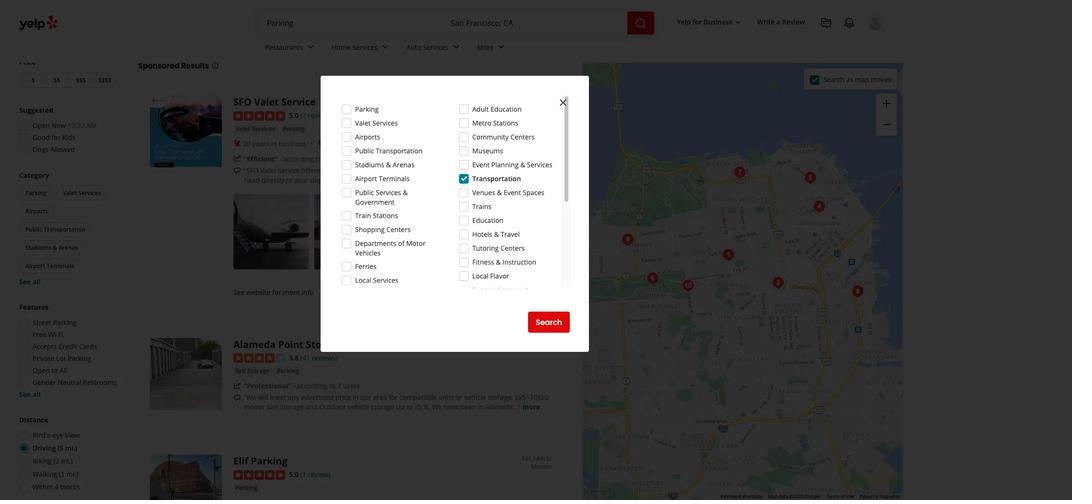 Task type: vqa. For each thing, say whether or not it's contained in the screenshot.
the bottom the 'Storage'
yes



Task type: describe. For each thing, give the bounding box(es) containing it.
auto services
[[407, 42, 449, 52]]

home services link
[[324, 35, 399, 62]]

international
[[415, 166, 455, 175]]

$$$$ button
[[93, 73, 117, 88]]

airports inside search dialog
[[355, 132, 381, 141]]

airport terminals inside search dialog
[[355, 174, 410, 183]]

in right years
[[271, 139, 277, 148]]

indoor
[[244, 403, 265, 412]]

24 chevron down v2 image for auto services
[[451, 41, 462, 53]]

gender neutral restrooms
[[33, 378, 117, 387]]

0 horizontal spatial (1
[[59, 469, 65, 479]]

0 vertical spatial vehicle
[[465, 393, 486, 402]]

see left "website"
[[234, 288, 245, 297]]

valet
[[351, 166, 366, 175]]

airport terminals inside button
[[25, 262, 74, 270]]

funeral
[[473, 285, 496, 294]]

& down "will…""
[[497, 188, 502, 197]]

reviews) for sfo valet service
[[308, 111, 334, 120]]

shopping
[[355, 225, 385, 234]]

stadiums & arenas inside search dialog
[[355, 160, 415, 169]]

& inside public services & government
[[403, 188, 408, 197]]

see portfolio link
[[477, 194, 552, 269]]

5.0 link for valet
[[289, 110, 299, 120]]

services inside public services & government
[[376, 188, 401, 197]]

24 chevron down v2 image
[[305, 41, 316, 53]]

0 vertical spatial education
[[491, 105, 522, 114]]

public inside button
[[25, 225, 42, 234]]

mi.) for driving (5 mi.)
[[65, 444, 77, 453]]

map for moves
[[855, 75, 870, 84]]

0 vertical spatial transportation
[[376, 146, 423, 155]]

valet down at
[[397, 175, 412, 184]]

1 vertical spatial transportation
[[473, 174, 521, 183]]

stations for train stations
[[373, 211, 398, 220]]

adult education
[[473, 105, 522, 114]]

hotels & travel
[[473, 230, 520, 239]]

curbside
[[322, 166, 349, 175]]

review)
[[308, 470, 331, 479]]

departing
[[310, 175, 341, 184]]

see up distance
[[19, 390, 31, 399]]

dogs
[[33, 145, 48, 154]]

venues & event spaces
[[473, 188, 545, 197]]

private
[[33, 354, 54, 363]]

2
[[338, 381, 341, 391]]

24 chevron down v2 image for more
[[496, 41, 507, 53]]

kids
[[62, 133, 75, 142]]

alamo square parking image
[[719, 246, 739, 265]]

am
[[87, 121, 97, 130]]

group containing suggested
[[16, 106, 119, 157]]

all
[[60, 366, 67, 375]]

0 vertical spatial storage
[[306, 338, 343, 351]]

(7
[[301, 111, 306, 120]]

google
[[806, 494, 821, 499]]

& right the owned
[[373, 139, 378, 148]]

parking up business
[[283, 125, 305, 133]]

all for features
[[33, 390, 41, 399]]

16 trending v2 image for "efficient"
[[234, 155, 241, 163]]

- for "efficient"
[[280, 154, 282, 163]]

of for departments
[[398, 239, 405, 248]]

funeral services & cemeteries
[[473, 285, 530, 304]]

3.8 star rating image
[[234, 354, 285, 363]]

restrooms
[[83, 378, 117, 387]]

metro
[[473, 118, 492, 128]]

16 family owned v2 image
[[318, 140, 326, 147]]

distance
[[19, 415, 48, 424]]

an
[[372, 175, 381, 184]]

2 horizontal spatial sfo
[[400, 166, 413, 175]]

1 horizontal spatial valet services button
[[234, 124, 277, 134]]

valet up public transportation button
[[63, 189, 77, 197]]

departments
[[355, 239, 397, 248]]

sfo valet service image
[[150, 95, 222, 167]]

map for error
[[880, 494, 889, 499]]

see up features
[[19, 277, 31, 286]]

parking down the "cards"
[[68, 354, 91, 363]]

1 horizontal spatial sfo
[[383, 175, 395, 184]]

search as map moves
[[824, 75, 892, 84]]

kezar parking lot image
[[679, 276, 698, 295]]

to left 2
[[329, 381, 336, 391]]

group containing category
[[17, 171, 119, 287]]

travel
[[501, 230, 520, 239]]

parking button down category
[[19, 186, 53, 200]]

valet up 20
[[235, 125, 250, 133]]

view website link
[[483, 281, 552, 302]]

(1 review) link
[[301, 469, 331, 480]]

north beach parking garage image
[[801, 168, 821, 188]]

parking right elif
[[251, 455, 288, 468]]

10:32
[[68, 121, 85, 130]]

biking
[[33, 457, 52, 466]]

& left at
[[386, 160, 391, 169]]

valet services inside valet services link
[[235, 125, 275, 133]]

california
[[365, 34, 422, 50]]

shortcuts
[[742, 494, 763, 499]]

$$$$
[[98, 76, 111, 84]]

credit
[[58, 342, 77, 351]]

mission
[[531, 463, 552, 471]]

0 vertical spatial public
[[355, 146, 374, 155]]

music concourse parking image
[[644, 269, 663, 288]]

see all button for features
[[19, 390, 41, 399]]

all for category
[[33, 277, 41, 286]]

airport inside search dialog
[[355, 174, 377, 183]]

self inside button
[[235, 367, 246, 375]]

self storage link
[[234, 367, 271, 376]]

10x20
[[530, 393, 549, 402]]

stadiums inside search dialog
[[355, 160, 385, 169]]

local flavor
[[473, 271, 510, 281]]

search dialog
[[0, 0, 1073, 500]]

24 chevron down v2 image for home services
[[380, 41, 391, 53]]

2 vertical spatial parking link
[[234, 483, 259, 493]]

now
[[52, 121, 66, 130]]

(41
[[301, 353, 310, 362]]

16 speech v2 image
[[234, 167, 241, 175]]

arenas inside button
[[59, 244, 78, 252]]

open for open now 10:32 am
[[33, 121, 50, 130]]

ferries
[[355, 262, 377, 271]]

& down tutoring centers
[[496, 258, 501, 267]]

st
[[547, 455, 552, 463]]

valet up valet services link
[[254, 95, 279, 108]]

0 horizontal spatial valet services button
[[57, 186, 107, 200]]

for inside group
[[51, 133, 61, 142]]

& left travel
[[494, 230, 499, 239]]

reviews) for alameda point storage
[[312, 353, 338, 362]]

notifications image
[[844, 17, 856, 29]]

0 horizontal spatial event
[[473, 160, 490, 169]]

accepts credit cards
[[33, 342, 97, 351]]

a for report
[[876, 494, 879, 499]]

restaurants link
[[258, 35, 324, 62]]

16 chevron down v2 image
[[735, 19, 742, 26]]

departments of motor vehicles
[[355, 239, 426, 258]]

in right been
[[478, 403, 484, 412]]

10
[[162, 34, 173, 50]]

4
[[55, 482, 58, 492]]

parking inside search dialog
[[355, 105, 379, 114]]

& right the planning
[[521, 160, 526, 169]]

and
[[306, 403, 318, 412]]

results
[[181, 60, 209, 71]]

storage inside "we will meet any advertised price in our area for comparable units or vehicle storage. 5x5 -10x20 indoor self storage and outdoor vehicle storage up to 35 ft. we have been in alameda…"
[[280, 403, 304, 412]]

1 vertical spatial education
[[473, 216, 504, 225]]

suggested
[[19, 106, 53, 115]]

0 horizontal spatial sfo
[[234, 95, 252, 108]]

view inside option group
[[65, 431, 80, 440]]

search for search
[[536, 317, 563, 328]]

airport inside button
[[25, 262, 45, 270]]

terminals inside button
[[47, 262, 74, 270]]

mi.) for walking (1 mi.)
[[67, 469, 78, 479]]

20
[[243, 139, 251, 148]]

(41 reviews) link
[[301, 352, 338, 363]]

$$$
[[76, 76, 86, 84]]

parking down elif
[[235, 484, 258, 492]]

view website
[[492, 286, 543, 297]]

driving (5 mi.)
[[33, 444, 77, 453]]

more link for sfo valet service
[[505, 175, 523, 184]]

san
[[280, 34, 302, 50]]

transportation inside public transportation button
[[44, 225, 85, 234]]

owned
[[350, 139, 371, 148]]

top 10 best parking near san francisco, california
[[138, 34, 422, 50]]

error
[[890, 494, 901, 499]]

$$ button
[[45, 73, 69, 88]]

5.0 for valet
[[289, 111, 299, 120]]

to inside "we will meet any advertised price in our area for comparable units or vehicle storage. 5x5 -10x20 indoor self storage and outdoor vehicle storage up to 35 ft. we have been in alameda…"
[[406, 403, 413, 412]]

"we will meet any advertised price in our area for comparable units or vehicle storage. 5x5 -10x20 indoor self storage and outdoor vehicle storage up to 35 ft. we have been in alameda…"
[[244, 393, 549, 412]]

alameda…"
[[486, 403, 521, 412]]

storage inside button
[[248, 367, 269, 375]]

more for service
[[505, 175, 523, 184]]

features
[[19, 303, 49, 312]]

1 horizontal spatial elif parking image
[[769, 273, 788, 293]]

mi.) for biking (2 mi.)
[[61, 457, 73, 466]]

5 star rating image for valet
[[234, 111, 285, 121]]

valet up directly
[[261, 166, 276, 175]]

valet services inside search dialog
[[355, 118, 398, 128]]

(7 reviews) link
[[301, 110, 334, 120]]

in inside "sfo valet service offers curbside valet parking at sfo international airport. check-in online, then head directly to your departing terminal. an sfo valet service representative will…"
[[503, 166, 509, 175]]

(41 reviews)
[[301, 353, 338, 362]]

1 vertical spatial vehicle
[[348, 403, 369, 412]]

5 star rating image for parking
[[234, 470, 285, 480]]

trains
[[473, 202, 492, 211]]

centers for tutoring centers
[[501, 244, 525, 253]]

close image
[[558, 97, 569, 108]]

instruction
[[503, 258, 537, 267]]

alameda
[[234, 338, 276, 351]]

review
[[783, 17, 806, 27]]

16 years in business v2 image
[[234, 140, 241, 147]]

yelp for business
[[677, 17, 733, 27]]

1 horizontal spatial (1
[[301, 470, 306, 479]]

business categories element
[[258, 35, 884, 62]]



Task type: locate. For each thing, give the bounding box(es) containing it.
0 vertical spatial mi.)
[[65, 444, 77, 453]]

0 horizontal spatial 16 info v2 image
[[211, 62, 219, 70]]

sponsored results
[[138, 60, 209, 71]]

2 16 trending v2 image from the top
[[234, 382, 241, 390]]

see up tutoring centers
[[494, 227, 506, 236]]

more link for alameda point storage
[[523, 403, 540, 412]]

2 open from the top
[[33, 366, 50, 375]]

self down "3.8 star rating" 'image'
[[235, 367, 246, 375]]

0 vertical spatial see all
[[19, 277, 41, 286]]

1 horizontal spatial storage
[[280, 403, 304, 412]]

1 horizontal spatial stations
[[493, 118, 519, 128]]

16 trending v2 image
[[234, 155, 241, 163], [234, 382, 241, 390]]

parking link for point
[[275, 367, 301, 376]]

24 chevron down v2 image inside home services link
[[380, 41, 391, 53]]

2 vertical spatial more
[[523, 403, 540, 412]]

(1 left "review)"
[[301, 470, 306, 479]]

public
[[355, 146, 374, 155], [355, 188, 374, 197], [25, 225, 42, 234]]

self storage button
[[234, 367, 271, 376]]

valet
[[254, 95, 279, 108], [355, 118, 371, 128], [235, 125, 250, 133], [261, 166, 276, 175], [397, 175, 412, 184], [63, 189, 77, 197]]

1 16 trending v2 image from the top
[[234, 155, 241, 163]]

reviews)
[[308, 111, 334, 120], [312, 353, 338, 362]]

1 5.0 link from the top
[[289, 110, 299, 120]]

accepts
[[33, 342, 57, 351]]

or
[[456, 393, 463, 402]]

a right write
[[777, 17, 781, 27]]

0 horizontal spatial self
[[235, 367, 246, 375]]

map region
[[504, 0, 995, 500]]

map left error
[[880, 494, 889, 499]]

1 vertical spatial -
[[293, 381, 295, 391]]

& down public transportation button
[[53, 244, 57, 252]]

"we
[[244, 393, 256, 402]]

adult
[[473, 105, 489, 114]]

user
[[330, 154, 343, 163]]

airport down 'stadiums & arenas' button at the left of the page
[[25, 262, 45, 270]]

0 vertical spatial more link
[[505, 175, 523, 184]]

public transportation inside button
[[25, 225, 85, 234]]

in left online,
[[503, 166, 509, 175]]

2 horizontal spatial storage
[[306, 338, 343, 351]]

0 horizontal spatial elif parking image
[[150, 455, 222, 500]]

all down the gender
[[33, 390, 41, 399]]

1 vertical spatial valet services button
[[57, 186, 107, 200]]

eye
[[52, 431, 63, 440]]

parking up fi
[[53, 318, 77, 327]]

1 see all button from the top
[[19, 277, 41, 286]]

map
[[769, 494, 778, 499]]

family-
[[327, 139, 350, 148]]

reviews) right (41 at the bottom left of page
[[312, 353, 338, 362]]

0 vertical spatial centers
[[511, 132, 535, 141]]

centers up departments of motor vehicles
[[387, 225, 411, 234]]

1 vertical spatial 16 trending v2 image
[[234, 382, 241, 390]]

1 horizontal spatial local
[[473, 271, 489, 281]]

sponsored
[[138, 60, 180, 71]]

for inside yelp for business button
[[693, 17, 702, 27]]

1 open from the top
[[33, 121, 50, 130]]

1 vertical spatial service
[[278, 166, 300, 175]]

view right 'eye'
[[65, 431, 80, 440]]

search image
[[635, 18, 647, 29]]

1 24 chevron down v2 image from the left
[[380, 41, 391, 53]]

valet services button up public transportation button
[[57, 186, 107, 200]]

event left spaces
[[504, 188, 521, 197]]

parking link down elif
[[234, 483, 259, 493]]

20 years in business
[[243, 139, 306, 148]]

0 horizontal spatial vehicle
[[348, 403, 369, 412]]

for right "website"
[[272, 288, 281, 297]]

users
[[343, 381, 360, 391]]

5 star rating image down elif parking link
[[234, 470, 285, 480]]

of inside departments of motor vehicles
[[398, 239, 405, 248]]

1 see all from the top
[[19, 277, 41, 286]]

parking down 3.8
[[277, 367, 299, 375]]

business
[[279, 139, 306, 148]]

arenas down operated
[[393, 160, 415, 169]]

for inside "we will meet any advertised price in our area for comparable units or vehicle storage. 5x5 -10x20 indoor self storage and outdoor vehicle storage up to 35 ft. we have been in alameda…"
[[389, 393, 398, 402]]

lombard street garage image
[[731, 163, 750, 182]]

1 horizontal spatial -
[[293, 381, 295, 391]]

1 vertical spatial see all
[[19, 390, 41, 399]]

1 vertical spatial a
[[876, 494, 879, 499]]

35
[[415, 403, 422, 412]]

group containing features
[[16, 303, 119, 399]]

1 vertical spatial mi.)
[[61, 457, 73, 466]]

zoom in image
[[881, 98, 893, 109]]

auto
[[407, 42, 421, 52]]

storage down any at left
[[280, 403, 304, 412]]

parking button up business
[[281, 124, 307, 134]]

storage
[[306, 338, 343, 351], [248, 367, 269, 375], [280, 403, 304, 412]]

street parking
[[33, 318, 77, 327]]

website
[[512, 286, 543, 297]]

5.0 link left (7
[[289, 110, 299, 120]]

1 horizontal spatial event
[[504, 188, 521, 197]]

16 info v2 image
[[556, 40, 564, 47], [211, 62, 219, 70]]

local for local flavor
[[473, 271, 489, 281]]

terminals down 'stadiums & arenas' button at the left of the page
[[47, 262, 74, 270]]

1 vertical spatial arenas
[[59, 244, 78, 252]]

option group containing distance
[[16, 415, 119, 495]]

1 vertical spatial 5.0 link
[[289, 469, 299, 480]]

option group
[[16, 415, 119, 495]]

free wi-fi
[[33, 330, 63, 339]]

1 vertical spatial see all button
[[19, 390, 41, 399]]

parking right best
[[203, 34, 247, 50]]

to left 35
[[406, 403, 413, 412]]

home
[[332, 42, 351, 52]]

to left the all
[[52, 366, 58, 375]]

projects image
[[821, 17, 832, 29]]

stadiums & arenas inside button
[[25, 244, 78, 252]]

1 vertical spatial 5.0
[[289, 470, 299, 479]]

of for terms
[[841, 494, 846, 499]]

-
[[280, 154, 282, 163], [293, 381, 295, 391], [528, 393, 530, 402]]

stadiums & arenas button
[[19, 241, 84, 255]]

0 vertical spatial -
[[280, 154, 282, 163]]

0 horizontal spatial search
[[536, 317, 563, 328]]

education
[[491, 105, 522, 114], [473, 216, 504, 225]]

0 vertical spatial parking link
[[281, 124, 307, 134]]

more link down online,
[[505, 175, 523, 184]]

yelp for business button
[[674, 14, 746, 31]]

5.0 left (1 review) at the bottom of page
[[289, 470, 299, 479]]

vehicle down our
[[348, 403, 369, 412]]

parking link up business
[[281, 124, 307, 134]]

5.0 left (7
[[289, 111, 299, 120]]

parking up family-owned & operated
[[355, 105, 379, 114]]

education up hotels
[[473, 216, 504, 225]]

local for local services
[[355, 276, 372, 285]]

see all for features
[[19, 390, 41, 399]]

0 vertical spatial 5.0 link
[[289, 110, 299, 120]]

(7 reviews)
[[301, 111, 334, 120]]

map
[[855, 75, 870, 84], [880, 494, 889, 499]]

bird's-eye view
[[33, 431, 80, 440]]

all down airport terminals button
[[33, 277, 41, 286]]

"efficient"
[[244, 154, 278, 163]]

airport.
[[457, 166, 480, 175]]

open for open to all
[[33, 366, 50, 375]]

within
[[33, 482, 53, 492]]

5.0 link
[[289, 110, 299, 120], [289, 469, 299, 480]]

allowed
[[50, 145, 75, 154]]

1 horizontal spatial 24 chevron down v2 image
[[451, 41, 462, 53]]

see inside see portfolio "link"
[[494, 227, 506, 236]]

2 all from the top
[[33, 390, 41, 399]]

more left info
[[283, 288, 300, 297]]

1 horizontal spatial map
[[880, 494, 889, 499]]

stations up community centers
[[493, 118, 519, 128]]

2 vertical spatial sfo
[[383, 175, 395, 184]]

0 vertical spatial view
[[492, 286, 510, 297]]

2 see all from the top
[[19, 390, 41, 399]]

centers
[[511, 132, 535, 141], [387, 225, 411, 234], [501, 244, 525, 253]]

see all down the gender
[[19, 390, 41, 399]]

a for write
[[777, 17, 781, 27]]

airports up public transportation button
[[25, 207, 48, 215]]

public transportation inside search dialog
[[355, 146, 423, 155]]

None search field
[[259, 12, 656, 35]]

(1 review)
[[301, 470, 331, 479]]

valet inside search dialog
[[355, 118, 371, 128]]

transportation
[[376, 146, 423, 155], [473, 174, 521, 183], [44, 225, 85, 234]]

5.0 link left (1 review) link
[[289, 469, 299, 480]]

(1 down (2
[[59, 469, 65, 479]]

centers for shopping centers
[[387, 225, 411, 234]]

elif parking image
[[769, 273, 788, 293], [150, 455, 222, 500]]

group
[[877, 94, 898, 136], [16, 106, 119, 157], [17, 171, 119, 287], [16, 303, 119, 399]]

2 horizontal spatial 24 chevron down v2 image
[[496, 41, 507, 53]]

0 horizontal spatial map
[[855, 75, 870, 84]]

24 chevron down v2 image inside auto services link
[[451, 41, 462, 53]]

search down website
[[536, 317, 563, 328]]

transportation up 'stadiums & arenas' button at the left of the page
[[44, 225, 85, 234]]

0 vertical spatial event
[[473, 160, 490, 169]]

0 horizontal spatial airports
[[25, 207, 48, 215]]

more link down 10x20
[[523, 403, 540, 412]]

storage down "3.8 star rating" 'image'
[[248, 367, 269, 375]]

public inside public services & government
[[355, 188, 374, 197]]

public up government in the top left of the page
[[355, 188, 374, 197]]

parking link down 3.8
[[275, 367, 301, 376]]

0 vertical spatial public transportation
[[355, 146, 423, 155]]

16 trending v2 image up 16 speech v2 image
[[234, 155, 241, 163]]

valet up the owned
[[355, 118, 371, 128]]

0 horizontal spatial stadiums & arenas
[[25, 244, 78, 252]]

1 all from the top
[[33, 277, 41, 286]]

stadiums inside button
[[25, 244, 51, 252]]

centers for community centers
[[511, 132, 535, 141]]

will
[[258, 393, 268, 402]]

see all button down the gender
[[19, 390, 41, 399]]

airports right family-
[[355, 132, 381, 141]]

we
[[432, 403, 442, 412]]

up
[[397, 403, 405, 412]]

spaces
[[523, 188, 545, 197]]

report a map error link
[[861, 494, 901, 499]]

1 vertical spatial self
[[267, 403, 278, 412]]

according for "efficient"
[[284, 154, 314, 163]]

alameda point storage image
[[150, 338, 222, 410]]

search left as
[[824, 75, 845, 84]]

open now 10:32 am
[[33, 121, 97, 130]]

private lot parking
[[33, 354, 91, 363]]

more down 10x20
[[523, 403, 540, 412]]

for up dogs allowed
[[51, 133, 61, 142]]

& inside funeral services & cemeteries
[[525, 285, 530, 294]]

airport terminals up public services & government
[[355, 174, 410, 183]]

0 vertical spatial reviews)
[[308, 111, 334, 120]]

16 speech v2 image
[[234, 394, 241, 402]]

stadiums & arenas up an
[[355, 160, 415, 169]]

according up advertised at the bottom left of the page
[[297, 381, 328, 391]]

0 vertical spatial a
[[777, 17, 781, 27]]

a
[[777, 17, 781, 27], [876, 494, 879, 499]]

report a map error
[[861, 494, 901, 499]]

0 vertical spatial map
[[855, 75, 870, 84]]

0 vertical spatial terminals
[[379, 174, 410, 183]]

metro stations
[[473, 118, 519, 128]]

& inside 'stadiums & arenas' button
[[53, 244, 57, 252]]

1 5.0 from the top
[[289, 111, 299, 120]]

according down business
[[284, 154, 314, 163]]

google image
[[586, 488, 617, 500]]

driving
[[33, 444, 56, 453]]

- right 5x5
[[528, 393, 530, 402]]

0 horizontal spatial 24 chevron down v2 image
[[380, 41, 391, 53]]

1 horizontal spatial a
[[876, 494, 879, 499]]

search inside button
[[536, 317, 563, 328]]

5 star rating image
[[234, 111, 285, 121], [234, 470, 285, 480]]

- inside "we will meet any advertised price in our area for comparable units or vehicle storage. 5x5 -10x20 indoor self storage and outdoor vehicle storage up to 35 ft. we have been in alameda…"
[[528, 393, 530, 402]]

keyboard shortcuts
[[721, 494, 763, 499]]

- down 20 years in business
[[280, 154, 282, 163]]

category
[[19, 171, 49, 180]]

parking button
[[281, 124, 307, 134], [19, 186, 53, 200], [275, 367, 301, 376], [234, 483, 259, 493]]

transportation down the planning
[[473, 174, 521, 183]]

0 vertical spatial stadiums
[[355, 160, 385, 169]]

1 vertical spatial 16 info v2 image
[[211, 62, 219, 70]]

"professional" - according to 2 users
[[244, 381, 360, 391]]

1 vertical spatial public transportation
[[25, 225, 85, 234]]

service up (7
[[281, 95, 316, 108]]

parking
[[367, 166, 391, 175]]

mi.) right (5 on the left bottom of the page
[[65, 444, 77, 453]]

- for "professional"
[[293, 381, 295, 391]]

0 vertical spatial see all button
[[19, 277, 41, 286]]

in left our
[[353, 393, 359, 402]]

24 chevron down v2 image
[[380, 41, 391, 53], [451, 41, 462, 53], [496, 41, 507, 53]]

according for "professional"
[[297, 381, 328, 391]]

5.0 for parking
[[289, 470, 299, 479]]

24 chevron down v2 image left auto
[[380, 41, 391, 53]]

0 vertical spatial according
[[284, 154, 314, 163]]

1 vertical spatial airports
[[25, 207, 48, 215]]

1 vertical spatial reviews)
[[312, 353, 338, 362]]

2 5 star rating image from the top
[[234, 470, 285, 480]]

0 vertical spatial sfo
[[234, 95, 252, 108]]

2 5.0 link from the top
[[289, 469, 299, 480]]

1 horizontal spatial self
[[267, 403, 278, 412]]

0 vertical spatial all
[[33, 277, 41, 286]]

0 horizontal spatial arenas
[[59, 244, 78, 252]]

parking button for parking link to the bottom
[[234, 483, 259, 493]]

check-
[[482, 166, 503, 175]]

1 horizontal spatial stadiums & arenas
[[355, 160, 415, 169]]

elif parking image
[[769, 273, 788, 293]]

sutter stockton garage image
[[810, 197, 830, 216]]

1
[[324, 154, 328, 163]]

1 horizontal spatial 16 info v2 image
[[556, 40, 564, 47]]

train stations
[[355, 211, 398, 220]]

2 vertical spatial service
[[414, 175, 436, 184]]

3.8
[[289, 353, 299, 362]]

(5
[[58, 444, 63, 453]]

reviews) right (7
[[308, 111, 334, 120]]

1 vertical spatial centers
[[387, 225, 411, 234]]

see all for category
[[19, 277, 41, 286]]

1 vertical spatial stadiums
[[25, 244, 51, 252]]

public transportation button
[[19, 223, 92, 237]]

data
[[779, 494, 789, 499]]

0 vertical spatial 16 info v2 image
[[556, 40, 564, 47]]

fi
[[58, 330, 63, 339]]

service for sfo valet service
[[281, 95, 316, 108]]

alameda point storage link
[[234, 338, 343, 351]]

walking (1 mi.)
[[33, 469, 78, 479]]

our
[[361, 393, 371, 402]]

1 horizontal spatial airports
[[355, 132, 381, 141]]

see website for more info
[[234, 288, 314, 297]]

mi.) up blocks
[[67, 469, 78, 479]]

family-owned & operated
[[327, 139, 408, 148]]

storage up (41 reviews) link
[[306, 338, 343, 351]]

1 vertical spatial all
[[33, 390, 41, 399]]

to inside "sfo valet service offers curbside valet parking at sfo international airport. check-in online, then head directly to your departing terminal. an sfo valet service representative will…"
[[286, 175, 293, 184]]

search for search as map moves
[[824, 75, 845, 84]]

local down ferries
[[355, 276, 372, 285]]

stadiums up an
[[355, 160, 385, 169]]

1 vertical spatial elif parking image
[[150, 455, 222, 500]]

1 vertical spatial search
[[536, 317, 563, 328]]

service
[[281, 95, 316, 108], [278, 166, 300, 175], [414, 175, 436, 184]]

3 24 chevron down v2 image from the left
[[496, 41, 507, 53]]

1 vertical spatial storage
[[248, 367, 269, 375]]

1 vertical spatial parking link
[[275, 367, 301, 376]]

service down international at the top left
[[414, 175, 436, 184]]

& down "sfo valet service offers curbside valet parking at sfo international airport. check-in online, then head directly to your departing terminal. an sfo valet service representative will…"
[[403, 188, 408, 197]]

&
[[373, 139, 378, 148], [386, 160, 391, 169], [521, 160, 526, 169], [403, 188, 408, 197], [497, 188, 502, 197], [494, 230, 499, 239], [53, 244, 57, 252], [496, 258, 501, 267], [525, 285, 530, 294]]

(2
[[53, 457, 59, 466]]

parking button for parking link related to valet
[[281, 124, 307, 134]]

0 vertical spatial arenas
[[393, 160, 415, 169]]

terminals up public services & government
[[379, 174, 410, 183]]

0 vertical spatial airport terminals
[[355, 174, 410, 183]]

reviews) inside "link"
[[308, 111, 334, 120]]

$
[[32, 76, 35, 84]]

vehicle
[[465, 393, 486, 402], [348, 403, 369, 412]]

2 24 chevron down v2 image from the left
[[451, 41, 462, 53]]

more for storage
[[523, 403, 540, 412]]

representative
[[438, 175, 484, 184]]

tutoring centers
[[473, 244, 525, 253]]

0 vertical spatial search
[[824, 75, 845, 84]]

1 vertical spatial event
[[504, 188, 521, 197]]

2 see all button from the top
[[19, 390, 41, 399]]

1 horizontal spatial terminals
[[379, 174, 410, 183]]

self inside "we will meet any advertised price in our area for comparable units or vehicle storage. 5x5 -10x20 indoor self storage and outdoor vehicle storage up to 35 ft. we have been in alameda…"
[[267, 403, 278, 412]]

parking down category
[[25, 189, 47, 197]]

more
[[477, 42, 494, 52]]

geary mall garage image
[[619, 230, 638, 249]]

stations for metro stations
[[493, 118, 519, 128]]

user actions element
[[670, 12, 898, 71]]

auto services link
[[399, 35, 470, 62]]

valet services button
[[234, 124, 277, 134], [57, 186, 107, 200]]

1 vertical spatial airport terminals
[[25, 262, 74, 270]]

parking
[[203, 34, 247, 50], [355, 105, 379, 114], [283, 125, 305, 133], [25, 189, 47, 197], [53, 318, 77, 327], [68, 354, 91, 363], [277, 367, 299, 375], [251, 455, 288, 468], [235, 484, 258, 492]]

& down instruction
[[525, 285, 530, 294]]

airports inside 'button'
[[25, 207, 48, 215]]

1 horizontal spatial airport terminals
[[355, 174, 410, 183]]

ft.
[[424, 403, 431, 412]]

see all down airport terminals button
[[19, 277, 41, 286]]

see all button for category
[[19, 277, 41, 286]]

5.0 link for parking
[[289, 469, 299, 480]]

16 trending v2 image for "professional"
[[234, 382, 241, 390]]

0 horizontal spatial -
[[280, 154, 282, 163]]

24 chevron down v2 image inside more link
[[496, 41, 507, 53]]

1 horizontal spatial of
[[841, 494, 846, 499]]

centers down travel
[[501, 244, 525, 253]]

1 vertical spatial view
[[65, 431, 80, 440]]

see all button down airport terminals button
[[19, 277, 41, 286]]

2 vertical spatial centers
[[501, 244, 525, 253]]

train
[[355, 211, 371, 220]]

parking button for point's parking link
[[275, 367, 301, 376]]

of left the motor
[[398, 239, 405, 248]]

self storage
[[235, 367, 269, 375]]

parking button down 3.8
[[275, 367, 301, 376]]

centers up the 'event planning & services'
[[511, 132, 535, 141]]

parking at the exchange image
[[849, 282, 868, 301]]

neutral
[[58, 378, 81, 387]]

zoom out image
[[881, 119, 893, 131]]

1 vertical spatial public
[[355, 188, 374, 197]]

1 vertical spatial according
[[297, 381, 328, 391]]

local services
[[355, 276, 399, 285]]

0 vertical spatial of
[[398, 239, 405, 248]]

1 horizontal spatial view
[[492, 286, 510, 297]]

2 vertical spatial transportation
[[44, 225, 85, 234]]

to left your
[[286, 175, 293, 184]]

view down the flavor
[[492, 286, 510, 297]]

terminals inside search dialog
[[379, 174, 410, 183]]

of
[[398, 239, 405, 248], [841, 494, 846, 499]]

stadiums up airport terminals button
[[25, 244, 51, 252]]

vehicle up been
[[465, 393, 486, 402]]

0 horizontal spatial terminals
[[47, 262, 74, 270]]

street
[[33, 318, 51, 327]]

to left 1
[[316, 154, 322, 163]]

a right "report"
[[876, 494, 879, 499]]

2 horizontal spatial valet services
[[355, 118, 398, 128]]

5x5
[[515, 393, 526, 402]]

1 5 star rating image from the top
[[234, 111, 285, 121]]

parking link for valet
[[281, 124, 307, 134]]

mi.) right (2
[[61, 457, 73, 466]]

price group
[[19, 58, 119, 90]]

2 5.0 from the top
[[289, 470, 299, 479]]

services inside funeral services & cemeteries
[[498, 285, 523, 294]]

0 horizontal spatial valet services
[[63, 189, 101, 197]]

1 vertical spatial more
[[283, 288, 300, 297]]

arenas down public transportation button
[[59, 244, 78, 252]]

arenas inside search dialog
[[393, 160, 415, 169]]

public transportation up 'stadiums & arenas' button at the left of the page
[[25, 225, 85, 234]]

service for "sfo valet service offers curbside valet parking at sfo international airport. check-in online, then head directly to your departing terminal. an sfo valet service representative will…"
[[278, 166, 300, 175]]

services
[[352, 42, 378, 52], [423, 42, 449, 52], [373, 118, 398, 128], [252, 125, 275, 133], [527, 160, 553, 169], [376, 188, 401, 197], [78, 189, 101, 197], [373, 276, 399, 285], [498, 285, 523, 294]]



